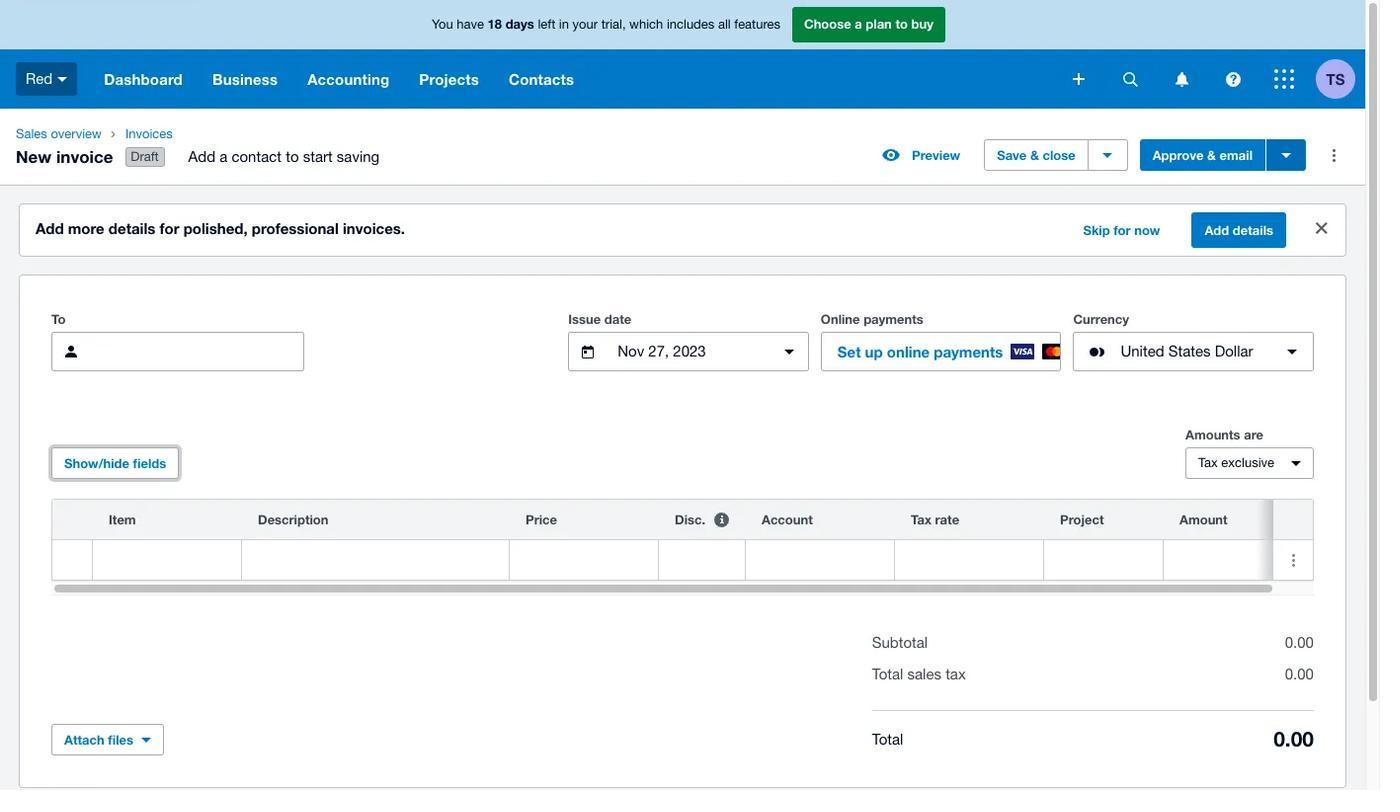 Task type: vqa. For each thing, say whether or not it's contained in the screenshot.
banner containing TS
yes



Task type: locate. For each thing, give the bounding box(es) containing it.
& left "email"
[[1208, 147, 1217, 163]]

add for add more details for polished, professional invoices.
[[36, 220, 64, 237]]

payments inside popup button
[[934, 343, 1004, 361]]

a left plan
[[855, 16, 863, 32]]

you have 18 days left in your trial, which includes all features
[[432, 16, 781, 32]]

0 horizontal spatial &
[[1031, 147, 1040, 163]]

1 horizontal spatial to
[[896, 16, 908, 32]]

a for plan
[[855, 16, 863, 32]]

1 vertical spatial 0.00
[[1286, 666, 1315, 683]]

0 horizontal spatial details
[[109, 220, 156, 237]]

ts button
[[1317, 49, 1366, 109]]

details left close image
[[1233, 223, 1274, 238]]

2 vertical spatial 0.00
[[1274, 728, 1315, 752]]

0 vertical spatial total
[[873, 666, 904, 683]]

more line item options image
[[1274, 541, 1314, 580]]

show/hide
[[64, 456, 129, 472]]

0 horizontal spatial for
[[160, 220, 179, 237]]

add left contact
[[188, 148, 216, 165]]

you
[[432, 17, 453, 32]]

0 horizontal spatial to
[[286, 148, 299, 165]]

1 vertical spatial total
[[873, 731, 904, 748]]

&
[[1031, 147, 1040, 163], [1208, 147, 1217, 163]]

features
[[735, 17, 781, 32]]

issue
[[569, 312, 601, 327]]

banner
[[0, 0, 1366, 109]]

0 horizontal spatial svg image
[[58, 77, 67, 82]]

for
[[160, 220, 179, 237], [1114, 223, 1131, 238]]

to left buy
[[896, 16, 908, 32]]

svg image up close
[[1074, 73, 1085, 85]]

add for add details
[[1205, 223, 1230, 238]]

accounting
[[308, 70, 390, 88]]

fields
[[133, 456, 166, 472]]

1 horizontal spatial payments
[[934, 343, 1004, 361]]

for left polished,
[[160, 220, 179, 237]]

2 total from the top
[[873, 731, 904, 748]]

18
[[488, 16, 502, 32]]

details inside button
[[1233, 223, 1274, 238]]

exclusive
[[1222, 456, 1275, 471]]

tax left rate
[[911, 512, 932, 528]]

tax down amounts
[[1199, 456, 1219, 471]]

a left contact
[[220, 148, 228, 165]]

1 horizontal spatial tax
[[1199, 456, 1219, 471]]

are
[[1245, 427, 1264, 443]]

total down subtotal
[[873, 666, 904, 683]]

details right more
[[109, 220, 156, 237]]

0 horizontal spatial a
[[220, 148, 228, 165]]

svg image up approve
[[1176, 72, 1189, 86]]

1 vertical spatial tax
[[911, 512, 932, 528]]

tax exclusive
[[1199, 456, 1275, 471]]

to for contact
[[286, 148, 299, 165]]

payments up online
[[864, 312, 924, 327]]

attach files button
[[51, 725, 164, 756]]

1 horizontal spatial for
[[1114, 223, 1131, 238]]

add more details for polished, professional invoices.
[[36, 220, 405, 237]]

tax inside invoice line item list element
[[911, 512, 932, 528]]

ts
[[1327, 70, 1346, 87]]

business button
[[198, 49, 293, 109]]

to left start
[[286, 148, 299, 165]]

0 vertical spatial payments
[[864, 312, 924, 327]]

invoices link
[[118, 125, 396, 144]]

0.00 for subtotal
[[1286, 635, 1315, 652]]

item
[[109, 512, 136, 528]]

& for close
[[1031, 147, 1040, 163]]

choose
[[805, 16, 852, 32]]

more invoice options image
[[1315, 136, 1354, 175]]

saving
[[337, 148, 380, 165]]

add inside button
[[1205, 223, 1230, 238]]

payments right online
[[934, 343, 1004, 361]]

more information on discount image
[[702, 500, 741, 540]]

1 & from the left
[[1031, 147, 1040, 163]]

to inside banner
[[896, 16, 908, 32]]

amounts
[[1186, 427, 1241, 443]]

& right save
[[1031, 147, 1040, 163]]

None field
[[93, 541, 241, 580]]

svg image
[[1275, 69, 1295, 89], [1176, 72, 1189, 86], [1074, 73, 1085, 85]]

contact
[[232, 148, 282, 165]]

svg image left ts
[[1275, 69, 1295, 89]]

files
[[108, 733, 133, 748]]

to
[[896, 16, 908, 32], [286, 148, 299, 165]]

a inside banner
[[855, 16, 863, 32]]

tax inside tax exclusive popup button
[[1199, 456, 1219, 471]]

1 horizontal spatial &
[[1208, 147, 1217, 163]]

save
[[998, 147, 1027, 163]]

tax for tax exclusive
[[1199, 456, 1219, 471]]

start
[[303, 148, 333, 165]]

accounting button
[[293, 49, 405, 109]]

0 vertical spatial a
[[855, 16, 863, 32]]

add for add a contact to start saving
[[188, 148, 216, 165]]

online payments
[[821, 312, 924, 327]]

tax
[[1199, 456, 1219, 471], [911, 512, 932, 528]]

account
[[762, 512, 813, 528]]

overview
[[51, 127, 102, 141]]

To text field
[[99, 333, 303, 371]]

1 horizontal spatial svg image
[[1123, 72, 1138, 86]]

add left more
[[36, 220, 64, 237]]

have
[[457, 17, 484, 32]]

amount
[[1180, 512, 1228, 528]]

Price field
[[510, 542, 658, 579]]

0 horizontal spatial payments
[[864, 312, 924, 327]]

2 horizontal spatial add
[[1205, 223, 1230, 238]]

2 & from the left
[[1208, 147, 1217, 163]]

0.00
[[1286, 635, 1315, 652], [1286, 666, 1315, 683], [1274, 728, 1315, 752]]

show/hide fields
[[64, 456, 166, 472]]

0.00 for total sales tax
[[1286, 666, 1315, 683]]

issue date
[[569, 312, 632, 327]]

to
[[51, 312, 66, 327]]

1 horizontal spatial details
[[1233, 223, 1274, 238]]

business
[[212, 70, 278, 88]]

more
[[68, 220, 105, 237]]

Description text field
[[242, 542, 509, 579]]

total down total sales tax
[[873, 731, 904, 748]]

1 horizontal spatial add
[[188, 148, 216, 165]]

for left "now"
[[1114, 223, 1131, 238]]

red button
[[0, 49, 89, 109]]

1 vertical spatial to
[[286, 148, 299, 165]]

total
[[873, 666, 904, 683], [873, 731, 904, 748]]

0 horizontal spatial tax
[[911, 512, 932, 528]]

united
[[1121, 343, 1165, 360]]

1 vertical spatial a
[[220, 148, 228, 165]]

states
[[1169, 343, 1211, 360]]

0 horizontal spatial add
[[36, 220, 64, 237]]

sales
[[908, 666, 942, 683]]

professional
[[252, 220, 339, 237]]

add details
[[1205, 223, 1274, 238]]

a
[[855, 16, 863, 32], [220, 148, 228, 165]]

add details button
[[1193, 213, 1287, 248]]

dashboard
[[104, 70, 183, 88]]

close
[[1043, 147, 1076, 163]]

svg image inside red popup button
[[58, 77, 67, 82]]

draft
[[131, 149, 159, 164]]

0 vertical spatial to
[[896, 16, 908, 32]]

1 total from the top
[[873, 666, 904, 683]]

approve & email
[[1153, 147, 1253, 163]]

set up online payments
[[838, 343, 1004, 361]]

add right "now"
[[1205, 223, 1230, 238]]

contact element
[[51, 332, 304, 372]]

united states dollar button
[[1074, 332, 1315, 372]]

tax for tax rate
[[911, 512, 932, 528]]

choose a plan to buy
[[805, 16, 934, 32]]

0 vertical spatial 0.00
[[1286, 635, 1315, 652]]

svg image
[[1123, 72, 1138, 86], [1226, 72, 1241, 86], [58, 77, 67, 82]]

1 vertical spatial payments
[[934, 343, 1004, 361]]

subtotal
[[873, 635, 928, 652]]

0 vertical spatial tax
[[1199, 456, 1219, 471]]

1 horizontal spatial a
[[855, 16, 863, 32]]

banner containing ts
[[0, 0, 1366, 109]]

approve & email button
[[1140, 140, 1266, 171]]

attach
[[64, 733, 104, 748]]



Task type: describe. For each thing, give the bounding box(es) containing it.
price
[[526, 512, 558, 528]]

invoice
[[56, 146, 113, 167]]

red
[[26, 70, 53, 87]]

left
[[538, 17, 556, 32]]

total for total
[[873, 731, 904, 748]]

Amount field
[[1164, 542, 1313, 579]]

united states dollar
[[1121, 343, 1254, 360]]

preview
[[912, 147, 961, 163]]

dashboard link
[[89, 49, 198, 109]]

save & close
[[998, 147, 1076, 163]]

2 horizontal spatial svg image
[[1226, 72, 1241, 86]]

to for plan
[[896, 16, 908, 32]]

skip for now
[[1084, 223, 1161, 238]]

save & close button
[[985, 140, 1089, 171]]

invoices.
[[343, 220, 405, 237]]

add more details for polished, professional invoices. status
[[20, 205, 1346, 256]]

total for total sales tax
[[873, 666, 904, 683]]

includes
[[667, 17, 715, 32]]

tax
[[946, 666, 966, 683]]

total sales tax
[[873, 666, 966, 683]]

projects
[[419, 70, 479, 88]]

polished,
[[184, 220, 248, 237]]

show/hide fields button
[[51, 448, 179, 480]]

tax exclusive button
[[1186, 448, 1315, 480]]

Inventory item text field
[[93, 542, 241, 579]]

contacts
[[509, 70, 575, 88]]

disc.
[[675, 512, 706, 528]]

for inside "button"
[[1114, 223, 1131, 238]]

set
[[838, 343, 861, 361]]

plan
[[866, 16, 892, 32]]

amounts are
[[1186, 427, 1264, 443]]

new
[[16, 146, 52, 167]]

now
[[1135, 223, 1161, 238]]

currency
[[1074, 312, 1130, 327]]

Issue date text field
[[616, 333, 762, 371]]

sales overview
[[16, 127, 102, 141]]

preview button
[[871, 140, 973, 171]]

close image
[[1303, 209, 1342, 248]]

rate
[[936, 512, 960, 528]]

2 horizontal spatial svg image
[[1275, 69, 1295, 89]]

project
[[1061, 512, 1105, 528]]

description
[[258, 512, 329, 528]]

0 horizontal spatial svg image
[[1074, 73, 1085, 85]]

sales
[[16, 127, 47, 141]]

approve
[[1153, 147, 1204, 163]]

tax rate
[[911, 512, 960, 528]]

online
[[821, 312, 861, 327]]

invoices
[[125, 127, 173, 141]]

skip
[[1084, 223, 1111, 238]]

more line item options element
[[1274, 500, 1314, 540]]

online
[[888, 343, 930, 361]]

all
[[719, 17, 731, 32]]

skip for now button
[[1072, 215, 1173, 246]]

buy
[[912, 16, 934, 32]]

days
[[506, 16, 535, 32]]

dollar
[[1216, 343, 1254, 360]]

set up online payments button
[[821, 332, 1067, 372]]

1 horizontal spatial svg image
[[1176, 72, 1189, 86]]

sales overview link
[[8, 125, 110, 144]]

a for contact
[[220, 148, 228, 165]]

more date options image
[[770, 332, 809, 372]]

add a contact to start saving
[[188, 148, 380, 165]]

in
[[559, 17, 569, 32]]

contacts button
[[494, 49, 589, 109]]

email
[[1220, 147, 1253, 163]]

your
[[573, 17, 598, 32]]

& for email
[[1208, 147, 1217, 163]]

new invoice
[[16, 146, 113, 167]]

attach files
[[64, 733, 133, 748]]

which
[[630, 17, 664, 32]]

projects button
[[405, 49, 494, 109]]

up
[[866, 343, 883, 361]]

invoice line item list element
[[51, 499, 1354, 581]]

date
[[605, 312, 632, 327]]



